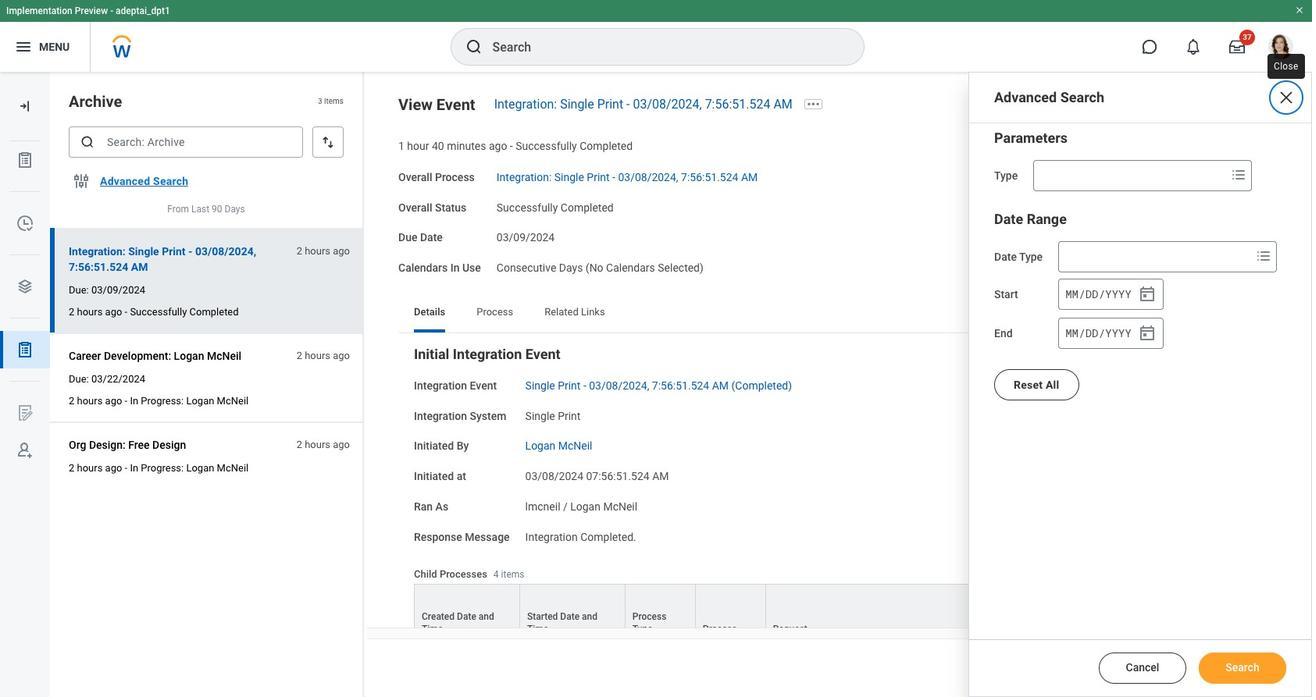 Task type: vqa. For each thing, say whether or not it's contained in the screenshot.
lmcneil
yes



Task type: describe. For each thing, give the bounding box(es) containing it.
- inside single print - 03/08/2024, 7:56:51.524 am (completed) link
[[583, 379, 586, 392]]

clipboard image
[[16, 151, 34, 169]]

single print - 03/08/2024, 7:56:51.524 am (completed) link
[[525, 376, 792, 392]]

process inside "tab list"
[[477, 306, 513, 318]]

mcneil inside "element"
[[603, 500, 637, 513]]

integration: single print - 03/08/2024, 7:56:51.524 am link for event
[[494, 97, 793, 112]]

2 hours ago for org design: free design
[[296, 439, 350, 451]]

03/09/2024 inside item list element
[[91, 284, 145, 296]]

single up single print element
[[525, 379, 555, 392]]

single up overall status element
[[554, 171, 584, 183]]

0 vertical spatial advanced search
[[994, 89, 1104, 105]]

print inside single print element
[[558, 410, 581, 422]]

cancel
[[1126, 661, 1159, 674]]

started
[[527, 612, 558, 623]]

03/08/2024 07:56:51.524 am
[[525, 470, 669, 483]]

7:56:51.524 inside button
[[69, 261, 128, 273]]

items inside item list element
[[324, 97, 344, 106]]

integration: single print - 03/08/2024, 7:56:51.524 am for view event
[[494, 97, 793, 112]]

system
[[470, 410, 506, 422]]

search image
[[464, 37, 483, 56]]

cancel button
[[1099, 653, 1186, 684]]

4
[[493, 569, 499, 580]]

all
[[1046, 379, 1059, 391]]

due date element
[[497, 222, 555, 245]]

single print - 03/08/2024, 7:56:51.524 am (completed)
[[525, 379, 792, 392]]

and for created date and time
[[479, 612, 494, 623]]

due date
[[398, 231, 443, 244]]

(no
[[586, 262, 603, 274]]

view
[[398, 95, 433, 114]]

and for started date and time
[[582, 612, 597, 623]]

- down implementation preview -   adeptai_dpt1 banner
[[626, 97, 630, 112]]

close environment banner image
[[1295, 5, 1304, 15]]

calendar image for end
[[1138, 324, 1157, 343]]

initial
[[414, 346, 449, 362]]

single up 1 hour 40 minutes ago - successfully completed
[[560, 97, 594, 112]]

lmcneil
[[525, 500, 560, 513]]

implementation preview -   adeptai_dpt1 banner
[[0, 0, 1312, 72]]

completed inside overall status element
[[561, 201, 614, 214]]

integration: single print - 03/08/2024, 7:56:51.524 am for overall process
[[497, 171, 758, 183]]

yyyy for end
[[1105, 325, 1132, 340]]

type for date
[[1019, 251, 1043, 263]]

notifications large image
[[1186, 39, 1201, 55]]

close
[[1274, 61, 1299, 72]]

development:
[[104, 350, 171, 362]]

user plus image
[[16, 441, 34, 460]]

0 vertical spatial successfully
[[516, 140, 577, 152]]

configure image
[[72, 172, 91, 191]]

parameters
[[994, 130, 1068, 146]]

end
[[994, 327, 1013, 340]]

process up status
[[435, 171, 475, 183]]

lmcneil / logan mcneil
[[525, 500, 637, 513]]

calendars in use
[[398, 262, 481, 274]]

initial integration event
[[414, 346, 560, 362]]

child processes 4 items
[[414, 568, 524, 580]]

search button
[[1199, 653, 1286, 684]]

successfully inside overall status element
[[497, 201, 558, 214]]

integration: single print - 03/08/2024, 7:56:51.524 am inside button
[[69, 245, 256, 273]]

date range group
[[994, 210, 1286, 351]]

status
[[435, 201, 466, 214]]

dialog containing advanced search
[[968, 72, 1312, 697]]

overall for overall process
[[398, 171, 432, 183]]

07:56:51.524
[[586, 470, 650, 483]]

details
[[414, 306, 445, 318]]

2 hours ago - successfully completed
[[69, 306, 239, 318]]

career development: logan mcneil
[[69, 350, 241, 362]]

from
[[167, 204, 189, 215]]

2 progress: from the top
[[141, 462, 184, 474]]

- down 03/22/2024
[[125, 395, 127, 407]]

consecutive days (no calendars selected)
[[497, 262, 704, 274]]

due: 03/09/2024
[[69, 284, 145, 296]]

1 vertical spatial event
[[525, 346, 560, 362]]

logan down career development: logan mcneil button
[[186, 395, 214, 407]]

integration: for event
[[494, 97, 557, 112]]

message
[[465, 531, 510, 543]]

prompts image
[[1229, 166, 1248, 184]]

time for started date and time
[[527, 624, 548, 635]]

yyyy for start
[[1105, 286, 1132, 301]]

date left 'range'
[[994, 211, 1023, 227]]

1 vertical spatial in
[[130, 395, 138, 407]]

calendars inside 'calendars in use' element
[[606, 262, 655, 274]]

clipboard image
[[16, 341, 34, 359]]

90
[[212, 204, 222, 215]]

view event
[[398, 95, 475, 114]]

calendars in use element
[[497, 252, 704, 275]]

integration for integration completed.
[[525, 531, 578, 543]]

start group
[[1058, 279, 1164, 310]]

ran
[[414, 500, 433, 513]]

1 calendars from the left
[[398, 262, 448, 274]]

mm / dd / yyyy for end
[[1065, 325, 1132, 340]]

related links
[[544, 306, 605, 318]]

initiated for initiated at
[[414, 470, 454, 483]]

overall for overall status
[[398, 201, 432, 214]]

Type field
[[1034, 162, 1226, 190]]

started date and time button
[[520, 585, 625, 640]]

date type
[[994, 251, 1043, 263]]

3
[[318, 97, 322, 106]]

advanced search button
[[94, 166, 195, 197]]

search inside item list element
[[153, 175, 188, 187]]

design
[[152, 439, 186, 451]]

03/22/2024
[[91, 373, 145, 385]]

by
[[457, 440, 469, 452]]

child
[[414, 568, 437, 580]]

org design: free design
[[69, 439, 186, 451]]

time for created date and time
[[422, 624, 443, 635]]

due: for integration: single print - 03/08/2024, 7:56:51.524 am
[[69, 284, 89, 296]]

03/08/2024, inside integration: single print - 03/08/2024, 7:56:51.524 am
[[195, 245, 256, 258]]

items inside the child processes 4 items
[[501, 569, 524, 580]]

prompts image
[[1254, 247, 1273, 266]]

request
[[773, 624, 807, 635]]

logan down single print
[[525, 440, 556, 452]]

started date and time
[[527, 612, 597, 635]]

at
[[457, 470, 466, 483]]

process inside popup button
[[632, 612, 667, 623]]

due: for career development: logan mcneil
[[69, 373, 89, 385]]

date range button
[[994, 211, 1067, 227]]

calendar image for start
[[1138, 285, 1157, 304]]

event for view event
[[436, 95, 475, 114]]

1
[[398, 140, 404, 152]]

due: 03/22/2024
[[69, 373, 145, 385]]

ran as
[[414, 500, 448, 513]]

mcneil inside button
[[207, 350, 241, 362]]

profile logan mcneil element
[[1259, 30, 1303, 64]]

last
[[191, 204, 209, 215]]

created date and time
[[422, 612, 494, 635]]

- up overall status element
[[612, 171, 615, 183]]

0 vertical spatial in
[[450, 262, 460, 274]]

minutes
[[447, 140, 486, 152]]

date range
[[994, 211, 1067, 227]]

reset all
[[1014, 379, 1059, 391]]

am inside single print - 03/08/2024, 7:56:51.524 am (completed) link
[[712, 379, 729, 392]]

integration: single print - 03/08/2024, 7:56:51.524 am link for process
[[497, 168, 758, 183]]

start
[[994, 288, 1018, 301]]

archive
[[69, 92, 122, 111]]

single print element
[[525, 406, 581, 422]]

1 2 hours ago - in progress: logan mcneil from the top
[[69, 395, 249, 407]]

org design: free design button
[[69, 436, 192, 455]]

date up start
[[994, 251, 1017, 263]]

career
[[69, 350, 101, 362]]

2 hours ago for integration: single print - 03/08/2024, 7:56:51.524 am
[[296, 245, 350, 257]]

adeptai_dpt1
[[116, 5, 170, 16]]

0 vertical spatial completed
[[580, 140, 633, 152]]

implementation preview -   adeptai_dpt1
[[6, 5, 170, 16]]



Task type: locate. For each thing, give the bounding box(es) containing it.
am inside the initiated at element
[[652, 470, 669, 483]]

days right 90
[[225, 204, 245, 215]]

0 vertical spatial 2 hours ago - in progress: logan mcneil
[[69, 395, 249, 407]]

2 vertical spatial integration:
[[69, 245, 126, 258]]

parameters group
[[994, 129, 1286, 191]]

0 vertical spatial integration: single print - 03/08/2024, 7:56:51.524 am
[[494, 97, 793, 112]]

single up logan mcneil link on the bottom left of page
[[525, 410, 555, 422]]

initiated at
[[414, 470, 466, 483]]

advanced inside button
[[100, 175, 150, 187]]

mm down start group
[[1065, 325, 1079, 340]]

1 dd from the top
[[1085, 286, 1098, 301]]

search image
[[80, 134, 95, 150]]

time inside the started date and time
[[527, 624, 548, 635]]

process inside popup button
[[703, 624, 737, 635]]

0 vertical spatial 2 hours ago
[[296, 245, 350, 257]]

search
[[1060, 89, 1104, 105], [153, 175, 188, 187], [1226, 661, 1259, 674]]

from last 90 days
[[167, 204, 245, 215]]

days
[[225, 204, 245, 215], [559, 262, 583, 274]]

calendars right the (no
[[606, 262, 655, 274]]

response
[[414, 531, 462, 543]]

overall status
[[398, 201, 466, 214]]

list
[[0, 141, 50, 469]]

0 vertical spatial yyyy
[[1105, 286, 1132, 301]]

mm / dd / yyyy down start group
[[1065, 325, 1132, 340]]

0 vertical spatial days
[[225, 204, 245, 215]]

2 vertical spatial completed
[[189, 306, 239, 318]]

0 vertical spatial mm / dd / yyyy
[[1065, 286, 1132, 301]]

1 vertical spatial initiated
[[414, 470, 454, 483]]

date inside the started date and time
[[560, 612, 580, 623]]

1 mm from the top
[[1065, 286, 1079, 301]]

type inside parameters group
[[994, 169, 1018, 182]]

successfully
[[516, 140, 577, 152], [497, 201, 558, 214], [130, 306, 187, 318]]

event for integration event
[[470, 379, 497, 392]]

2 vertical spatial integration: single print - 03/08/2024, 7:56:51.524 am
[[69, 245, 256, 273]]

1 progress: from the top
[[141, 395, 184, 407]]

2 hours ago - in progress: logan mcneil down "design"
[[69, 462, 249, 474]]

reset
[[1014, 379, 1043, 391]]

2 horizontal spatial search
[[1226, 661, 1259, 674]]

integration for integration system
[[414, 410, 467, 422]]

item list element
[[50, 72, 364, 697]]

advanced up parameters button
[[994, 89, 1057, 105]]

design:
[[89, 439, 126, 451]]

integration: single print - 03/08/2024, 7:56:51.524 am down from
[[69, 245, 256, 273]]

logan up integration completed. on the left of page
[[570, 500, 601, 513]]

2 time from the left
[[527, 624, 548, 635]]

1 vertical spatial 2 hours ago - in progress: logan mcneil
[[69, 462, 249, 474]]

type right started date and time popup button
[[632, 624, 653, 635]]

integration: single print - 03/08/2024, 7:56:51.524 am link down implementation preview -   adeptai_dpt1 banner
[[494, 97, 793, 112]]

1 horizontal spatial days
[[559, 262, 583, 274]]

2 2 hours ago - in progress: logan mcneil from the top
[[69, 462, 249, 474]]

days inside 'calendars in use' element
[[559, 262, 583, 274]]

type down parameters button
[[994, 169, 1018, 182]]

- right 'minutes'
[[510, 140, 513, 152]]

completed down integration: single print - 03/08/2024, 7:56:51.524 am button
[[189, 306, 239, 318]]

2 dd from the top
[[1085, 325, 1098, 340]]

2 vertical spatial in
[[130, 462, 138, 474]]

- inside integration: single print - 03/08/2024, 7:56:51.524 am
[[188, 245, 193, 258]]

created
[[422, 612, 455, 623]]

0 vertical spatial integration:
[[494, 97, 557, 112]]

in down org design: free design button
[[130, 462, 138, 474]]

- inside implementation preview -   adeptai_dpt1 banner
[[110, 5, 113, 16]]

2 due: from the top
[[69, 373, 89, 385]]

- down 'due: 03/09/2024'
[[125, 306, 127, 318]]

1 vertical spatial days
[[559, 262, 583, 274]]

overall status element
[[497, 192, 614, 215]]

0 vertical spatial overall
[[398, 171, 432, 183]]

2 vertical spatial successfully
[[130, 306, 187, 318]]

single up 'due: 03/09/2024'
[[128, 245, 159, 258]]

2 hours ago
[[296, 245, 350, 257], [296, 350, 350, 362], [296, 439, 350, 451]]

process right started date and time popup button
[[632, 612, 667, 623]]

tab list containing details
[[398, 295, 1257, 332]]

links
[[581, 306, 605, 318]]

0 horizontal spatial type
[[632, 624, 653, 635]]

dialog
[[968, 72, 1312, 697]]

completed up 'calendars in use' element
[[561, 201, 614, 214]]

- up logan mcneil link on the bottom left of page
[[583, 379, 586, 392]]

completed.
[[580, 531, 636, 543]]

am inside integration: single print - 03/08/2024, 7:56:51.524 am
[[131, 261, 148, 273]]

logan down org design: free design button
[[186, 462, 214, 474]]

overall process
[[398, 171, 475, 183]]

0 vertical spatial items
[[324, 97, 344, 106]]

logan inside "element"
[[570, 500, 601, 513]]

1 vertical spatial search
[[153, 175, 188, 187]]

advanced search
[[994, 89, 1104, 105], [100, 175, 188, 187]]

response message
[[414, 531, 510, 543]]

(completed)
[[731, 379, 792, 392]]

1 vertical spatial integration:
[[497, 171, 552, 183]]

process type
[[632, 612, 667, 635]]

1 vertical spatial due:
[[69, 373, 89, 385]]

integration down the initial
[[414, 379, 467, 392]]

advanced inside dialog
[[994, 89, 1057, 105]]

1 vertical spatial overall
[[398, 201, 432, 214]]

mm inside end group
[[1065, 325, 1079, 340]]

40
[[432, 140, 444, 152]]

1 vertical spatial integration: single print - 03/08/2024, 7:56:51.524 am
[[497, 171, 758, 183]]

request button
[[766, 585, 969, 640]]

integration: up 'due: 03/09/2024'
[[69, 245, 126, 258]]

calendar image inside start group
[[1138, 285, 1157, 304]]

2 calendar image from the top
[[1138, 324, 1157, 343]]

reset all button
[[994, 369, 1079, 401]]

and right "started"
[[582, 612, 597, 623]]

- right preview
[[110, 5, 113, 16]]

selected)
[[658, 262, 704, 274]]

integration: single print - 03/08/2024, 7:56:51.524 am link
[[494, 97, 793, 112], [497, 168, 758, 183]]

0 horizontal spatial 03/09/2024
[[91, 284, 145, 296]]

x image
[[1277, 88, 1296, 107]]

3 column header from the left
[[1181, 584, 1252, 641]]

yyyy up end group
[[1105, 286, 1132, 301]]

2 vertical spatial type
[[632, 624, 653, 635]]

1 vertical spatial mm / dd / yyyy
[[1065, 325, 1132, 340]]

integration for integration event
[[414, 379, 467, 392]]

calendar image down date type field
[[1138, 285, 1157, 304]]

advanced search inside button
[[100, 175, 188, 187]]

integration: down 1 hour 40 minutes ago - successfully completed
[[497, 171, 552, 183]]

1 vertical spatial advanced search
[[100, 175, 188, 187]]

0 horizontal spatial calendars
[[398, 262, 448, 274]]

2 column header from the left
[[1111, 584, 1181, 641]]

dd inside end group
[[1085, 325, 1098, 340]]

mm / dd / yyyy inside end group
[[1065, 325, 1132, 340]]

1 calendar image from the top
[[1138, 285, 1157, 304]]

0 vertical spatial due:
[[69, 284, 89, 296]]

1 horizontal spatial calendars
[[606, 262, 655, 274]]

date right "started"
[[560, 612, 580, 623]]

tab list
[[398, 295, 1257, 332]]

ago
[[489, 140, 507, 152], [333, 245, 350, 257], [105, 306, 122, 318], [333, 350, 350, 362], [105, 395, 122, 407], [333, 439, 350, 451], [105, 462, 122, 474]]

mm inside start group
[[1065, 286, 1079, 301]]

due: down the career
[[69, 373, 89, 385]]

date inside created date and time
[[457, 612, 476, 623]]

1 horizontal spatial 03/09/2024
[[497, 231, 555, 244]]

0 horizontal spatial and
[[479, 612, 494, 623]]

advanced search up parameters button
[[994, 89, 1104, 105]]

initiated left at
[[414, 470, 454, 483]]

end group
[[1058, 318, 1164, 349]]

2 yyyy from the top
[[1105, 325, 1132, 340]]

lmcneil / logan mcneil element
[[525, 497, 637, 513]]

processes
[[440, 568, 487, 580]]

1 2 hours ago from the top
[[296, 245, 350, 257]]

calendar image inside end group
[[1138, 324, 1157, 343]]

0 vertical spatial 03/09/2024
[[497, 231, 555, 244]]

2 hours ago - in progress: logan mcneil
[[69, 395, 249, 407], [69, 462, 249, 474]]

0 vertical spatial integration: single print - 03/08/2024, 7:56:51.524 am link
[[494, 97, 793, 112]]

integration: up 1 hour 40 minutes ago - successfully completed
[[494, 97, 557, 112]]

successfully up overall status element
[[516, 140, 577, 152]]

integration system
[[414, 410, 506, 422]]

1 yyyy from the top
[[1105, 286, 1132, 301]]

2 initiated from the top
[[414, 470, 454, 483]]

1 vertical spatial items
[[501, 569, 524, 580]]

and inside the started date and time
[[582, 612, 597, 623]]

range
[[1027, 211, 1067, 227]]

0 horizontal spatial days
[[225, 204, 245, 215]]

2 mm from the top
[[1065, 325, 1079, 340]]

0 horizontal spatial time
[[422, 624, 443, 635]]

logan mcneil
[[525, 440, 592, 452]]

1 vertical spatial calendar image
[[1138, 324, 1157, 343]]

calendars
[[398, 262, 448, 274], [606, 262, 655, 274]]

process up the initial integration event
[[477, 306, 513, 318]]

mm / dd / yyyy up end group
[[1065, 286, 1132, 301]]

0 vertical spatial search
[[1060, 89, 1104, 105]]

mm / dd / yyyy inside start group
[[1065, 286, 1132, 301]]

overall down hour
[[398, 171, 432, 183]]

completed inside item list element
[[189, 306, 239, 318]]

process type button
[[625, 585, 695, 640]]

0 vertical spatial type
[[994, 169, 1018, 182]]

inbox large image
[[1229, 39, 1245, 55]]

calendar image
[[1138, 285, 1157, 304], [1138, 324, 1157, 343]]

1 vertical spatial yyyy
[[1105, 325, 1132, 340]]

1 vertical spatial 03/09/2024
[[91, 284, 145, 296]]

in down 03/22/2024
[[130, 395, 138, 407]]

date for created date and time
[[457, 612, 476, 623]]

integration
[[453, 346, 522, 362], [414, 379, 467, 392], [414, 410, 467, 422], [525, 531, 578, 543]]

1 horizontal spatial items
[[501, 569, 524, 580]]

2 horizontal spatial type
[[1019, 251, 1043, 263]]

and inside created date and time
[[479, 612, 494, 623]]

integration:
[[494, 97, 557, 112], [497, 171, 552, 183], [69, 245, 126, 258]]

days inside item list element
[[225, 204, 245, 215]]

1 vertical spatial progress:
[[141, 462, 184, 474]]

time inside created date and time
[[422, 624, 443, 635]]

03/08/2024,
[[633, 97, 702, 112], [618, 171, 678, 183], [195, 245, 256, 258], [589, 379, 649, 392]]

successfully up 'due date' element
[[497, 201, 558, 214]]

time down created
[[422, 624, 443, 635]]

successfully completed
[[497, 201, 614, 214]]

successfully up career development: logan mcneil button
[[130, 306, 187, 318]]

process right process type popup button
[[703, 624, 737, 635]]

print
[[597, 97, 623, 112], [587, 171, 610, 183], [162, 245, 186, 258], [558, 379, 581, 392], [558, 410, 581, 422]]

2 and from the left
[[582, 612, 597, 623]]

1 horizontal spatial time
[[527, 624, 548, 635]]

row
[[414, 584, 1252, 641]]

0 horizontal spatial advanced search
[[100, 175, 188, 187]]

0 horizontal spatial search
[[153, 175, 188, 187]]

initiated by
[[414, 440, 469, 452]]

integration: inside integration: single print - 03/08/2024, 7:56:51.524 am
[[69, 245, 126, 258]]

type inside date range group
[[1019, 251, 1043, 263]]

items
[[324, 97, 344, 106], [501, 569, 524, 580]]

career development: logan mcneil button
[[69, 347, 248, 366]]

event up system
[[470, 379, 497, 392]]

mm for end
[[1065, 325, 1079, 340]]

and
[[479, 612, 494, 623], [582, 612, 597, 623]]

1 horizontal spatial type
[[994, 169, 1018, 182]]

integration event
[[414, 379, 497, 392]]

1 time from the left
[[422, 624, 443, 635]]

0 vertical spatial initiated
[[414, 440, 454, 452]]

event right the view
[[436, 95, 475, 114]]

yyyy inside start group
[[1105, 286, 1132, 301]]

yyyy down start group
[[1105, 325, 1132, 340]]

date for started date and time
[[560, 612, 580, 623]]

initiated
[[414, 440, 454, 452], [414, 470, 454, 483]]

1 vertical spatial advanced
[[100, 175, 150, 187]]

free
[[128, 439, 150, 451]]

calendars down due date
[[398, 262, 448, 274]]

successfully inside item list element
[[130, 306, 187, 318]]

consecutive
[[497, 262, 556, 274]]

close tooltip
[[1264, 51, 1308, 82]]

single inside integration: single print - 03/08/2024, 7:56:51.524 am
[[128, 245, 159, 258]]

event
[[436, 95, 475, 114], [525, 346, 560, 362], [470, 379, 497, 392]]

1 due: from the top
[[69, 284, 89, 296]]

03/08/2024
[[525, 470, 583, 483]]

integration down lmcneil
[[525, 531, 578, 543]]

/ inside "element"
[[563, 500, 568, 513]]

column header
[[1040, 584, 1111, 641], [1111, 584, 1181, 641], [1181, 584, 1252, 641]]

Date Type field
[[1059, 243, 1251, 271]]

1 vertical spatial mm
[[1065, 325, 1079, 340]]

use
[[462, 262, 481, 274]]

0 horizontal spatial items
[[324, 97, 344, 106]]

progress: down "design"
[[141, 462, 184, 474]]

1 vertical spatial type
[[1019, 251, 1043, 263]]

rename image
[[16, 404, 34, 423]]

dd for start
[[1085, 286, 1098, 301]]

3 2 hours ago from the top
[[296, 439, 350, 451]]

dd for end
[[1085, 325, 1098, 340]]

0 vertical spatial mm
[[1065, 286, 1079, 301]]

mm / dd / yyyy
[[1065, 286, 1132, 301], [1065, 325, 1132, 340]]

dd down start group
[[1085, 325, 1098, 340]]

logan right development:
[[174, 350, 204, 362]]

2 2 hours ago from the top
[[296, 350, 350, 362]]

date right created
[[457, 612, 476, 623]]

type for process
[[632, 624, 653, 635]]

1 horizontal spatial search
[[1060, 89, 1104, 105]]

2 calendars from the left
[[606, 262, 655, 274]]

created date and time button
[[415, 585, 519, 640]]

0 vertical spatial advanced
[[994, 89, 1057, 105]]

1 vertical spatial successfully
[[497, 201, 558, 214]]

integration: single print - 03/08/2024, 7:56:51.524 am link up overall status element
[[497, 168, 758, 183]]

1 vertical spatial completed
[[561, 201, 614, 214]]

date for due date
[[420, 231, 443, 244]]

-
[[110, 5, 113, 16], [626, 97, 630, 112], [510, 140, 513, 152], [612, 171, 615, 183], [188, 245, 193, 258], [125, 306, 127, 318], [583, 379, 586, 392], [125, 395, 127, 407], [125, 462, 127, 474]]

print inside integration: single print - 03/08/2024, 7:56:51.524 am
[[162, 245, 186, 258]]

single
[[560, 97, 594, 112], [554, 171, 584, 183], [128, 245, 159, 258], [525, 379, 555, 392], [525, 410, 555, 422]]

hour
[[407, 140, 429, 152]]

logan mcneil link
[[525, 437, 592, 452]]

2 vertical spatial 2 hours ago
[[296, 439, 350, 451]]

print inside single print - 03/08/2024, 7:56:51.524 am (completed) link
[[558, 379, 581, 392]]

0 vertical spatial progress:
[[141, 395, 184, 407]]

dd inside start group
[[1085, 286, 1098, 301]]

0 vertical spatial calendar image
[[1138, 285, 1157, 304]]

0 vertical spatial dd
[[1085, 286, 1098, 301]]

2 overall from the top
[[398, 201, 432, 214]]

mm up end group
[[1065, 286, 1079, 301]]

type inside process type
[[632, 624, 653, 635]]

row containing created date and time
[[414, 584, 1252, 641]]

1 vertical spatial 2 hours ago
[[296, 350, 350, 362]]

due: up the career
[[69, 284, 89, 296]]

calendar image down start group
[[1138, 324, 1157, 343]]

integration: single print - 03/08/2024, 7:56:51.524 am button
[[69, 242, 287, 277]]

initiated for initiated by
[[414, 440, 454, 452]]

2 hours ago - in progress: logan mcneil down career development: logan mcneil button
[[69, 395, 249, 407]]

in left "use"
[[450, 262, 460, 274]]

1 vertical spatial dd
[[1085, 325, 1098, 340]]

org
[[69, 439, 86, 451]]

event down related at the top left
[[525, 346, 560, 362]]

parameters button
[[994, 130, 1068, 146]]

2 hours ago for career development: logan mcneil
[[296, 350, 350, 362]]

type down date range button at top right
[[1019, 251, 1043, 263]]

mm for start
[[1065, 286, 1079, 301]]

advanced search up from
[[100, 175, 188, 187]]

/
[[1079, 286, 1085, 301], [1099, 286, 1105, 301], [1079, 325, 1085, 340], [1099, 325, 1105, 340], [563, 500, 568, 513]]

03/09/2024 up "consecutive"
[[497, 231, 555, 244]]

integration: for process
[[497, 171, 552, 183]]

1 horizontal spatial advanced search
[[994, 89, 1104, 105]]

2 vertical spatial search
[[1226, 661, 1259, 674]]

03/09/2024 up "2 hours ago - successfully completed"
[[91, 284, 145, 296]]

1 horizontal spatial advanced
[[994, 89, 1057, 105]]

1 column header from the left
[[1040, 584, 1111, 641]]

initiated left by
[[414, 440, 454, 452]]

1 vertical spatial integration: single print - 03/08/2024, 7:56:51.524 am link
[[497, 168, 758, 183]]

progress: up "design"
[[141, 395, 184, 407]]

3 items
[[318, 97, 344, 106]]

integration: single print - 03/08/2024, 7:56:51.524 am down implementation preview -   adeptai_dpt1 banner
[[494, 97, 793, 112]]

2 mm / dd / yyyy from the top
[[1065, 325, 1132, 340]]

1 horizontal spatial and
[[582, 612, 597, 623]]

integration up the integration event
[[453, 346, 522, 362]]

completed up overall status element
[[580, 140, 633, 152]]

1 and from the left
[[479, 612, 494, 623]]

- down last
[[188, 245, 193, 258]]

mm / dd / yyyy for start
[[1065, 286, 1132, 301]]

1 mm / dd / yyyy from the top
[[1065, 286, 1132, 301]]

dd up end group
[[1085, 286, 1098, 301]]

items right 3
[[324, 97, 344, 106]]

2 vertical spatial event
[[470, 379, 497, 392]]

items right 4
[[501, 569, 524, 580]]

process button
[[696, 585, 765, 640]]

integration completed.
[[525, 531, 636, 543]]

yyyy inside end group
[[1105, 325, 1132, 340]]

overall up due date
[[398, 201, 432, 214]]

integration up initiated by
[[414, 410, 467, 422]]

1 initiated from the top
[[414, 440, 454, 452]]

preview
[[75, 5, 108, 16]]

time down "started"
[[527, 624, 548, 635]]

and down 4
[[479, 612, 494, 623]]

due
[[398, 231, 417, 244]]

- down org design: free design
[[125, 462, 127, 474]]

days left the (no
[[559, 262, 583, 274]]

1 overall from the top
[[398, 171, 432, 183]]

integration: single print - 03/08/2024, 7:56:51.524 am up overall status element
[[497, 171, 758, 183]]

0 horizontal spatial advanced
[[100, 175, 150, 187]]

logan inside button
[[174, 350, 204, 362]]

0 vertical spatial event
[[436, 95, 475, 114]]

date right due
[[420, 231, 443, 244]]

related
[[544, 306, 579, 318]]

initiated at element
[[525, 461, 669, 484]]

advanced right configure icon
[[100, 175, 150, 187]]



